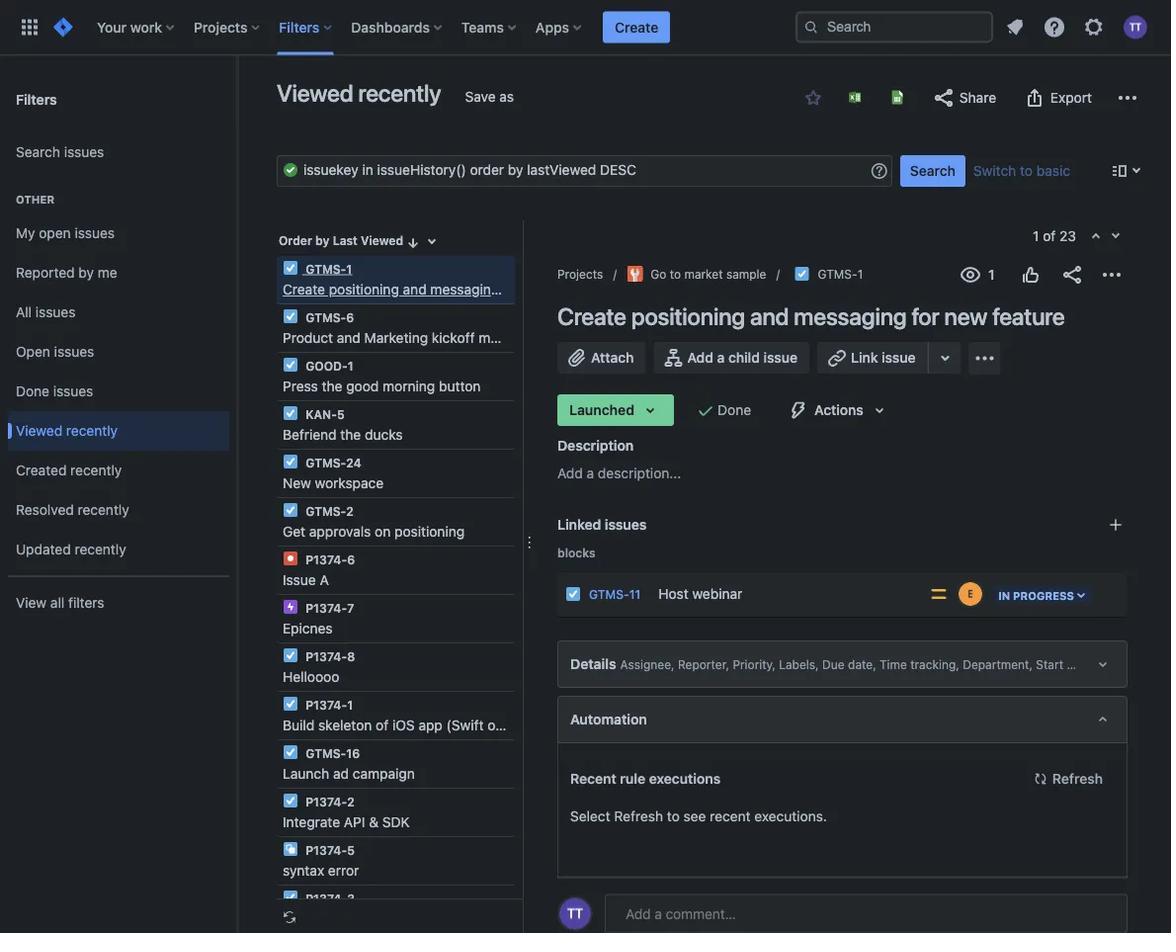 Task type: locate. For each thing, give the bounding box(es) containing it.
search
[[16, 144, 60, 160], [911, 163, 956, 179]]

3 p1374- from the top
[[306, 650, 347, 664]]

by inside other group
[[79, 265, 94, 281]]

6 p1374- from the top
[[306, 844, 347, 857]]

new up add app icon
[[945, 303, 988, 330]]

open
[[39, 225, 71, 241]]

p1374-6
[[303, 553, 355, 567]]

resolved
[[16, 502, 74, 518]]

search image
[[804, 19, 820, 35]]

0 horizontal spatial viewed
[[16, 423, 62, 439]]

0 vertical spatial by
[[316, 234, 330, 248]]

2 horizontal spatial viewed
[[361, 234, 404, 248]]

1 up link
[[858, 267, 864, 281]]

my
[[16, 225, 35, 241]]

the
[[322, 378, 343, 395], [341, 427, 361, 443]]

due
[[823, 658, 845, 671]]

done down open
[[16, 383, 49, 400]]

recently inside updated recently link
[[75, 542, 126, 558]]

positioning down the go to market sample 'link'
[[632, 303, 746, 330]]

1 date, from the left
[[848, 658, 877, 671]]

0 vertical spatial filters
[[279, 19, 320, 35]]

0 horizontal spatial projects
[[194, 19, 248, 35]]

1 vertical spatial 2
[[347, 795, 355, 809]]

0 vertical spatial 5
[[337, 407, 345, 421]]

gtms- for create positioning and messaging for new feature
[[306, 262, 346, 276]]

gtms- down order by last viewed
[[306, 262, 346, 276]]

23
[[1060, 228, 1077, 244]]

0 vertical spatial messaging
[[431, 281, 500, 298]]

task image up product
[[283, 309, 299, 324]]

2 task image from the top
[[283, 454, 299, 470]]

0 horizontal spatial to
[[670, 267, 681, 281]]

add inside button
[[688, 350, 714, 366]]

viewed left small icon
[[361, 234, 404, 248]]

task image up integrate
[[283, 793, 299, 809]]

2 vertical spatial positioning
[[395, 524, 465, 540]]

new workspace
[[283, 475, 384, 491]]

1 horizontal spatial to
[[1021, 163, 1033, 179]]

of left 23 at the top of the page
[[1044, 228, 1056, 244]]

p1374-3
[[303, 892, 355, 906]]

projects left go to market sample image
[[558, 267, 604, 281]]

1 vertical spatial 5
[[347, 844, 355, 857]]

projects
[[194, 19, 248, 35], [558, 267, 604, 281]]

2 up approvals
[[346, 504, 354, 518]]

5 for the
[[337, 407, 345, 421]]

0 horizontal spatial a
[[587, 465, 594, 482]]

p1374- for syntax error
[[306, 844, 347, 857]]

link an issue image
[[1109, 517, 1124, 533]]

viewed recently down dashboards
[[277, 79, 442, 107]]

integrate api & sdk
[[283, 814, 410, 831]]

task image up launch
[[283, 745, 299, 760]]

1 horizontal spatial date,
[[1067, 658, 1096, 671]]

basic
[[1037, 163, 1071, 179]]

2 for approvals
[[346, 504, 354, 518]]

1 vertical spatial the
[[341, 427, 361, 443]]

to for go
[[670, 267, 681, 281]]

0 vertical spatial create positioning and messaging for new feature
[[283, 281, 600, 298]]

1 horizontal spatial filters
[[279, 19, 320, 35]]

0 vertical spatial projects
[[194, 19, 248, 35]]

1 horizontal spatial viewed
[[277, 79, 354, 107]]

date, right start
[[1067, 658, 1096, 671]]

1 task image from the top
[[283, 260, 299, 276]]

0 horizontal spatial done
[[16, 383, 49, 400]]

reported
[[16, 265, 75, 281]]

other group
[[8, 172, 229, 576]]

viewed recently up created recently
[[16, 423, 118, 439]]

date, right due
[[848, 658, 877, 671]]

add down description
[[558, 465, 583, 482]]

recently down viewed recently link
[[70, 462, 122, 479]]

1 vertical spatial feature
[[993, 303, 1066, 330]]

gtms-1 up link
[[818, 267, 864, 281]]

good
[[346, 378, 379, 395]]

1
[[1034, 228, 1040, 244], [346, 262, 352, 276], [858, 267, 864, 281], [348, 359, 354, 373], [347, 698, 353, 712]]

kan-5
[[303, 407, 345, 421]]

1 vertical spatial by
[[79, 265, 94, 281]]

filters
[[279, 19, 320, 35], [16, 91, 57, 107]]

task image inside p1374-3 link
[[283, 890, 299, 906]]

priority,
[[733, 658, 776, 671]]

profile image of terry turtle image
[[560, 898, 591, 930]]

1 down last
[[346, 262, 352, 276]]

dashboards button
[[345, 11, 450, 43]]

positioning
[[329, 281, 399, 298], [632, 303, 746, 330], [395, 524, 465, 540]]

5 p1374- from the top
[[306, 795, 347, 809]]

issue right child
[[764, 350, 798, 366]]

search issues
[[16, 144, 104, 160]]

1 vertical spatial a
[[587, 465, 594, 482]]

a inside button
[[718, 350, 725, 366]]

add left child
[[688, 350, 714, 366]]

1 vertical spatial of
[[376, 717, 389, 734]]

dashboards
[[351, 19, 430, 35]]

of
[[1044, 228, 1056, 244], [376, 717, 389, 734]]

for
[[503, 281, 521, 298], [912, 303, 940, 330]]

details element
[[558, 641, 1150, 688]]

0 horizontal spatial 5
[[337, 407, 345, 421]]

1 vertical spatial projects
[[558, 267, 604, 281]]

1 horizontal spatial a
[[718, 350, 725, 366]]

6 for and
[[346, 311, 354, 324]]

p1374- up integrate
[[306, 795, 347, 809]]

1 horizontal spatial new
[[945, 303, 988, 330]]

2 up api
[[347, 795, 355, 809]]

5 up befriend the ducks
[[337, 407, 345, 421]]

issue right link
[[882, 350, 916, 366]]

4 p1374- from the top
[[306, 698, 347, 712]]

filters up 'search issues'
[[16, 91, 57, 107]]

1 vertical spatial done
[[718, 402, 752, 418]]

recently
[[359, 79, 442, 107], [66, 423, 118, 439], [70, 462, 122, 479], [78, 502, 129, 518], [75, 542, 126, 558]]

task image
[[795, 266, 810, 282], [283, 309, 299, 324], [283, 357, 299, 373], [283, 405, 299, 421], [283, 502, 299, 518], [283, 648, 299, 664], [283, 793, 299, 809]]

task image down order
[[283, 260, 299, 276]]

6 down approvals
[[347, 553, 355, 567]]

recently for "resolved recently" link
[[78, 502, 129, 518]]

viewed
[[277, 79, 354, 107], [361, 234, 404, 248], [16, 423, 62, 439]]

by left me
[[79, 265, 94, 281]]

add for add a description...
[[558, 465, 583, 482]]

feature left go to market sample image
[[555, 281, 600, 298]]

0 vertical spatial a
[[718, 350, 725, 366]]

1 p1374- from the top
[[306, 553, 347, 567]]

the for press
[[322, 378, 343, 395]]

issues inside 'link'
[[64, 144, 104, 160]]

your profile and settings image
[[1124, 15, 1148, 39]]

0 horizontal spatial search
[[16, 144, 60, 160]]

order
[[279, 234, 312, 248]]

ducks
[[365, 427, 403, 443]]

eloisefrancis23 image
[[959, 582, 983, 606]]

projects up sidebar navigation image
[[194, 19, 248, 35]]

task image up "press"
[[283, 357, 299, 373]]

work
[[130, 19, 162, 35]]

0 horizontal spatial date,
[[848, 658, 877, 671]]

task image for new workspace
[[283, 454, 299, 470]]

recently inside viewed recently link
[[66, 423, 118, 439]]

of left ios
[[376, 717, 389, 734]]

2 vertical spatial viewed
[[16, 423, 62, 439]]

date,
[[848, 658, 877, 671], [1067, 658, 1096, 671]]

a left child
[[718, 350, 725, 366]]

1 horizontal spatial search
[[911, 163, 956, 179]]

filters inside popup button
[[279, 19, 320, 35]]

build skeleton of ios app (swift or flutter)
[[283, 717, 551, 734]]

a for child
[[718, 350, 725, 366]]

&
[[369, 814, 379, 831]]

create right apps popup button
[[615, 19, 659, 35]]

issue type: task image
[[566, 586, 581, 602]]

3 task image from the top
[[283, 696, 299, 712]]

host webinar
[[659, 585, 743, 602]]

1 vertical spatial 6
[[347, 553, 355, 567]]

marketing
[[365, 330, 428, 346]]

1 horizontal spatial projects
[[558, 267, 604, 281]]

gtms- up approvals
[[306, 504, 346, 518]]

create up gtms-6
[[283, 281, 325, 298]]

0 vertical spatial create
[[615, 19, 659, 35]]

to inside 'link'
[[670, 267, 681, 281]]

filters right projects dropdown button
[[279, 19, 320, 35]]

banner containing your work
[[0, 0, 1172, 55]]

gtms- up product
[[306, 311, 346, 324]]

new
[[525, 281, 551, 298], [945, 303, 988, 330]]

1 vertical spatial search
[[911, 163, 956, 179]]

gtms- right issue type: task 'image'
[[589, 588, 630, 602]]

issues for linked issues
[[605, 517, 647, 533]]

0 vertical spatial 6
[[346, 311, 354, 324]]

3
[[347, 892, 355, 906]]

0 vertical spatial feature
[[555, 281, 600, 298]]

1 vertical spatial add
[[558, 465, 583, 482]]

1 horizontal spatial issue
[[882, 350, 916, 366]]

and down small icon
[[403, 281, 427, 298]]

go to market sample image
[[627, 266, 643, 282]]

add a child issue button
[[654, 342, 810, 374]]

gtms-11 link
[[589, 588, 641, 602]]

0 vertical spatial add
[[688, 350, 714, 366]]

by left last
[[316, 234, 330, 248]]

go
[[651, 267, 667, 281]]

p1374- up a
[[306, 553, 347, 567]]

p1374- up epicnes
[[306, 601, 347, 615]]

positioning right on
[[395, 524, 465, 540]]

export button
[[1014, 82, 1103, 114]]

1 vertical spatial to
[[670, 267, 681, 281]]

updated
[[16, 542, 71, 558]]

done image
[[694, 399, 718, 422]]

11
[[630, 588, 641, 602]]

0 horizontal spatial issue
[[764, 350, 798, 366]]

6 for a
[[347, 553, 355, 567]]

1 for create positioning and messaging for new feature
[[346, 262, 352, 276]]

0 vertical spatial new
[[525, 281, 551, 298]]

my open issues
[[16, 225, 115, 241]]

viewed up created
[[16, 423, 62, 439]]

1 horizontal spatial feature
[[993, 303, 1066, 330]]

banner
[[0, 0, 1172, 55]]

1 left 23 at the top of the page
[[1034, 228, 1040, 244]]

0 vertical spatial 2
[[346, 504, 354, 518]]

1 inside gtms-1 link
[[858, 267, 864, 281]]

gtms-1 down order by last viewed
[[303, 262, 352, 276]]

task image down "press"
[[283, 405, 299, 421]]

gtms-16
[[303, 747, 360, 760]]

0 vertical spatial for
[[503, 281, 521, 298]]

reporter,
[[678, 658, 730, 671]]

market
[[685, 267, 723, 281]]

task image
[[283, 260, 299, 276], [283, 454, 299, 470], [283, 696, 299, 712], [283, 745, 299, 760], [283, 890, 299, 906]]

p1374- up syntax error
[[306, 844, 347, 857]]

1 horizontal spatial by
[[316, 234, 330, 248]]

5 for error
[[347, 844, 355, 857]]

0 horizontal spatial add
[[558, 465, 583, 482]]

task image up get
[[283, 502, 299, 518]]

gtms- up ad
[[306, 747, 346, 760]]

task image for befriend the ducks
[[283, 405, 299, 421]]

p1374- for issue a
[[306, 553, 347, 567]]

done for done issues
[[16, 383, 49, 400]]

2 vertical spatial create
[[558, 303, 627, 330]]

0 vertical spatial of
[[1044, 228, 1056, 244]]

share image
[[1061, 263, 1085, 287]]

p1374- for build skeleton of ios app (swift or flutter)
[[306, 698, 347, 712]]

0 vertical spatial viewed
[[277, 79, 354, 107]]

1 of 23
[[1034, 228, 1077, 244]]

launched button
[[558, 395, 675, 426]]

viewed recently
[[277, 79, 442, 107], [16, 423, 118, 439]]

recently inside created recently "link"
[[70, 462, 122, 479]]

0 vertical spatial viewed recently
[[277, 79, 442, 107]]

created recently link
[[8, 451, 229, 491]]

recently up created recently
[[66, 423, 118, 439]]

small image
[[806, 90, 822, 106]]

for up "link web pages and more" image
[[912, 303, 940, 330]]

order by last viewed
[[279, 234, 404, 248]]

and down gtms-6
[[337, 330, 361, 346]]

the up the 24
[[341, 427, 361, 443]]

the down good-1
[[322, 378, 343, 395]]

p1374- up helloooo
[[306, 650, 347, 664]]

gtms- up new workspace
[[306, 456, 346, 470]]

ios
[[393, 717, 415, 734]]

1 vertical spatial viewed recently
[[16, 423, 118, 439]]

api
[[344, 814, 365, 831]]

new left projects link
[[525, 281, 551, 298]]

switch
[[974, 163, 1017, 179]]

a for description...
[[587, 465, 594, 482]]

0 horizontal spatial new
[[525, 281, 551, 298]]

5 up the error
[[347, 844, 355, 857]]

recently for viewed recently link
[[66, 423, 118, 439]]

create up 'attach' button
[[558, 303, 627, 330]]

automation element
[[558, 696, 1128, 744]]

create positioning and messaging for new feature up kickoff
[[283, 281, 600, 298]]

copy link to issue image
[[860, 266, 875, 282]]

create positioning and messaging for new feature down gtms-1 link
[[558, 303, 1066, 330]]

p1374-1
[[303, 698, 353, 712]]

priority: medium image
[[930, 584, 949, 604]]

open
[[16, 344, 50, 360]]

1 up skeleton
[[347, 698, 353, 712]]

vote options: no one has voted for this issue yet. image
[[1020, 263, 1043, 287]]

messaging up kickoff
[[431, 281, 500, 298]]

save
[[465, 89, 496, 105]]

search inside button
[[911, 163, 956, 179]]

linked
[[558, 517, 602, 533]]

0 vertical spatial search
[[16, 144, 60, 160]]

recently down created recently "link" at left
[[78, 502, 129, 518]]

for up meeting
[[503, 281, 521, 298]]

done inside other group
[[16, 383, 49, 400]]

search up other
[[16, 144, 60, 160]]

recently inside "resolved recently" link
[[78, 502, 129, 518]]

last
[[333, 234, 358, 248]]

good-1
[[303, 359, 354, 373]]

2
[[346, 504, 354, 518], [347, 795, 355, 809]]

None text field
[[277, 155, 893, 187]]

ad
[[333, 766, 349, 782]]

task image up 'build'
[[283, 696, 299, 712]]

2 p1374- from the top
[[306, 601, 347, 615]]

messaging down gtms-1 link
[[794, 303, 907, 330]]

meeting
[[479, 330, 531, 346]]

task image for press the good morning button
[[283, 357, 299, 373]]

0 horizontal spatial of
[[376, 717, 389, 734]]

to left basic
[[1021, 163, 1033, 179]]

help image
[[1043, 15, 1067, 39]]

1 horizontal spatial gtms-1
[[818, 267, 864, 281]]

feature down vote options: no one has voted for this issue yet. image at the top right
[[993, 303, 1066, 330]]

gtms-1 link
[[818, 264, 864, 284]]

1 vertical spatial filters
[[16, 91, 57, 107]]

task image up helloooo
[[283, 648, 299, 664]]

0 horizontal spatial filters
[[16, 91, 57, 107]]

0 horizontal spatial by
[[79, 265, 94, 281]]

host webinar link
[[651, 575, 922, 614]]

projects inside dropdown button
[[194, 19, 248, 35]]

1 horizontal spatial 5
[[347, 844, 355, 857]]

0 horizontal spatial viewed recently
[[16, 423, 118, 439]]

link web pages and more image
[[934, 346, 958, 370]]

0 vertical spatial positioning
[[329, 281, 399, 298]]

add
[[688, 350, 714, 366], [558, 465, 583, 482]]

task image down syntax
[[283, 890, 299, 906]]

1 for build skeleton of ios app (swift or flutter)
[[347, 698, 353, 712]]

1 vertical spatial create positioning and messaging for new feature
[[558, 303, 1066, 330]]

1 vertical spatial viewed
[[361, 234, 404, 248]]

me
[[98, 265, 117, 281]]

a down description
[[587, 465, 594, 482]]

1 horizontal spatial add
[[688, 350, 714, 366]]

done down "add a child issue" button
[[718, 402, 752, 418]]

5 task image from the top
[[283, 890, 299, 906]]

by for reported
[[79, 265, 94, 281]]

p1374- down syntax error
[[306, 892, 347, 906]]

issues
[[64, 144, 104, 160], [75, 225, 115, 241], [35, 304, 76, 321], [54, 344, 94, 360], [53, 383, 93, 400], [605, 517, 647, 533]]

issues for search issues
[[64, 144, 104, 160]]

1 vertical spatial new
[[945, 303, 988, 330]]

1 vertical spatial messaging
[[794, 303, 907, 330]]

4 task image from the top
[[283, 745, 299, 760]]

small image
[[406, 235, 421, 251]]

6 up good-1
[[346, 311, 354, 324]]

search left "switch" at the right top of the page
[[911, 163, 956, 179]]

apps button
[[530, 11, 589, 43]]

gtms- for new workspace
[[306, 456, 346, 470]]

1 up good
[[348, 359, 354, 373]]

task image up the new
[[283, 454, 299, 470]]

0 vertical spatial the
[[322, 378, 343, 395]]

1 vertical spatial for
[[912, 303, 940, 330]]

share link
[[923, 82, 1007, 114]]

0 vertical spatial to
[[1021, 163, 1033, 179]]

filters
[[68, 595, 104, 611]]

7
[[347, 601, 354, 615]]

0 vertical spatial done
[[16, 383, 49, 400]]

and up child
[[750, 303, 789, 330]]

start
[[1037, 658, 1064, 671]]

issues for done issues
[[53, 383, 93, 400]]

messaging
[[431, 281, 500, 298], [794, 303, 907, 330]]

issues for all issues
[[35, 304, 76, 321]]

actions image
[[1101, 263, 1124, 287]]

to right go
[[670, 267, 681, 281]]

p1374- up skeleton
[[306, 698, 347, 712]]

2 issue from the left
[[882, 350, 916, 366]]

viewed down filters popup button
[[277, 79, 354, 107]]

1 horizontal spatial done
[[718, 402, 752, 418]]

positioning up gtms-6
[[329, 281, 399, 298]]

1 horizontal spatial viewed recently
[[277, 79, 442, 107]]

2 date, from the left
[[1067, 658, 1096, 671]]

recently down "resolved recently" link
[[75, 542, 126, 558]]

1 for press the good morning button
[[348, 359, 354, 373]]

search inside 'link'
[[16, 144, 60, 160]]

issues for open issues
[[54, 344, 94, 360]]

viewed recently inside other group
[[16, 423, 118, 439]]

by
[[316, 234, 330, 248], [79, 265, 94, 281]]

created
[[16, 462, 67, 479]]



Task type: vqa. For each thing, say whether or not it's contained in the screenshot.
'Log'
no



Task type: describe. For each thing, give the bounding box(es) containing it.
task image for launch ad campaign
[[283, 745, 299, 760]]

apps
[[536, 19, 570, 35]]

view all filters
[[16, 595, 104, 611]]

blocks
[[558, 546, 596, 560]]

projects button
[[188, 11, 267, 43]]

link issue
[[851, 350, 916, 366]]

task image for helloooo
[[283, 648, 299, 664]]

2 for api
[[347, 795, 355, 809]]

p1374-5
[[303, 844, 355, 857]]

as
[[500, 89, 514, 105]]

tracking,
[[911, 658, 960, 671]]

your work
[[97, 19, 162, 35]]

done issues link
[[8, 372, 229, 411]]

16
[[346, 747, 360, 760]]

primary element
[[12, 0, 796, 55]]

other
[[16, 193, 54, 206]]

open in microsoft excel image
[[848, 89, 863, 105]]

2 horizontal spatial and
[[750, 303, 789, 330]]

linked issues
[[558, 517, 647, 533]]

kan-
[[306, 407, 337, 421]]

task image left gtms-1 link
[[795, 266, 810, 282]]

search for search issues
[[16, 144, 60, 160]]

launched
[[570, 402, 635, 418]]

next issue 'gtms-6' ( type 'j' ) image
[[1109, 228, 1124, 244]]

host
[[659, 585, 689, 602]]

task image for integrate api & sdk
[[283, 793, 299, 809]]

category
[[1099, 658, 1150, 671]]

reported by me link
[[8, 253, 229, 293]]

press the good morning button
[[283, 378, 481, 395]]

1 horizontal spatial and
[[403, 281, 427, 298]]

switch to basic
[[974, 163, 1071, 179]]

recently for updated recently link
[[75, 542, 126, 558]]

automation
[[571, 712, 648, 728]]

search for search
[[911, 163, 956, 179]]

open in google sheets image
[[890, 89, 906, 105]]

task image for product and marketing kickoff meeting
[[283, 309, 299, 324]]

go to market sample link
[[627, 264, 767, 284]]

add for add a child issue
[[688, 350, 714, 366]]

appswitcher icon image
[[18, 15, 42, 39]]

viewed recently link
[[8, 411, 229, 451]]

launch
[[283, 766, 329, 782]]

open issues
[[16, 344, 94, 360]]

not available - this is the first issue image
[[1089, 229, 1105, 245]]

or
[[488, 717, 501, 734]]

by for order
[[316, 234, 330, 248]]

projects for projects dropdown button
[[194, 19, 248, 35]]

sdk
[[383, 814, 410, 831]]

description...
[[598, 465, 682, 482]]

epic image
[[283, 599, 299, 615]]

subtask image
[[283, 842, 299, 857]]

Add a comment… field
[[605, 894, 1128, 934]]

viewed inside other group
[[16, 423, 62, 439]]

1 vertical spatial positioning
[[632, 303, 746, 330]]

8
[[347, 650, 355, 664]]

workspace
[[315, 475, 384, 491]]

syntax
[[283, 863, 325, 879]]

gtms- left copy link to issue "icon"
[[818, 267, 858, 281]]

syntax error
[[283, 863, 359, 879]]

go to market sample
[[651, 267, 767, 281]]

actions
[[815, 402, 864, 418]]

morning
[[383, 378, 435, 395]]

export
[[1051, 89, 1093, 106]]

search issues link
[[8, 133, 229, 172]]

campaign
[[353, 766, 415, 782]]

description
[[558, 438, 634, 454]]

settings image
[[1083, 15, 1107, 39]]

1 horizontal spatial messaging
[[794, 303, 907, 330]]

gtms- for product and marketing kickoff meeting
[[306, 311, 346, 324]]

p1374- for epicnes
[[306, 601, 347, 615]]

notifications image
[[1004, 15, 1027, 39]]

the for befriend
[[341, 427, 361, 443]]

0 horizontal spatial for
[[503, 281, 521, 298]]

add app image
[[974, 347, 997, 370]]

0 horizontal spatial gtms-1
[[303, 262, 352, 276]]

attach
[[591, 350, 634, 366]]

0 horizontal spatial messaging
[[431, 281, 500, 298]]

(swift
[[447, 717, 484, 734]]

bug image
[[283, 551, 299, 567]]

gtms- for get approvals on positioning
[[306, 504, 346, 518]]

1 horizontal spatial of
[[1044, 228, 1056, 244]]

gtms-11
[[589, 588, 641, 602]]

updated recently link
[[8, 530, 229, 570]]

recently for created recently "link" at left
[[70, 462, 122, 479]]

Search field
[[796, 11, 994, 43]]

issue a
[[283, 572, 329, 588]]

projects for projects link
[[558, 267, 604, 281]]

1 vertical spatial create
[[283, 281, 325, 298]]

details assignee, reporter, priority, labels, due date, time tracking, department, start date, category
[[571, 656, 1150, 672]]

my open issues link
[[8, 214, 229, 253]]

add a child issue
[[688, 350, 798, 366]]

task image for get approvals on positioning
[[283, 502, 299, 518]]

p1374-3 link
[[279, 886, 513, 934]]

issue
[[283, 572, 316, 588]]

save as button
[[455, 81, 524, 113]]

department,
[[963, 658, 1033, 671]]

jira software image
[[51, 15, 75, 39]]

task image for build skeleton of ios app (swift or flutter)
[[283, 696, 299, 712]]

button
[[439, 378, 481, 395]]

your
[[97, 19, 127, 35]]

gtms-2
[[303, 504, 354, 518]]

error
[[328, 863, 359, 879]]

to for switch
[[1021, 163, 1033, 179]]

approvals
[[309, 524, 371, 540]]

gtms-6
[[303, 311, 354, 324]]

integrate
[[283, 814, 340, 831]]

order by last viewed link
[[277, 228, 423, 252]]

resolved recently link
[[8, 491, 229, 530]]

open issues link
[[8, 332, 229, 372]]

app
[[419, 717, 443, 734]]

a
[[320, 572, 329, 588]]

recently down primary element
[[359, 79, 442, 107]]

sidebar navigation image
[[216, 79, 259, 119]]

search button
[[901, 155, 966, 187]]

done for done
[[718, 402, 752, 418]]

24
[[346, 456, 362, 470]]

task image for create positioning and messaging for new feature
[[283, 260, 299, 276]]

1 issue from the left
[[764, 350, 798, 366]]

create inside button
[[615, 19, 659, 35]]

all
[[50, 595, 65, 611]]

resolved recently
[[16, 502, 129, 518]]

p1374- for integrate api & sdk
[[306, 795, 347, 809]]

7 p1374- from the top
[[306, 892, 347, 906]]

1 horizontal spatial for
[[912, 303, 940, 330]]

befriend
[[283, 427, 337, 443]]

all issues
[[16, 304, 76, 321]]

0 horizontal spatial feature
[[555, 281, 600, 298]]

updated recently
[[16, 542, 126, 558]]

create button
[[603, 11, 671, 43]]

jira software image
[[51, 15, 75, 39]]

0 horizontal spatial and
[[337, 330, 361, 346]]

gtms- for launch ad campaign
[[306, 747, 346, 760]]

created recently
[[16, 462, 122, 479]]

attach button
[[558, 342, 646, 374]]

webinar
[[693, 585, 743, 602]]

product
[[283, 330, 333, 346]]

p1374- for helloooo
[[306, 650, 347, 664]]



